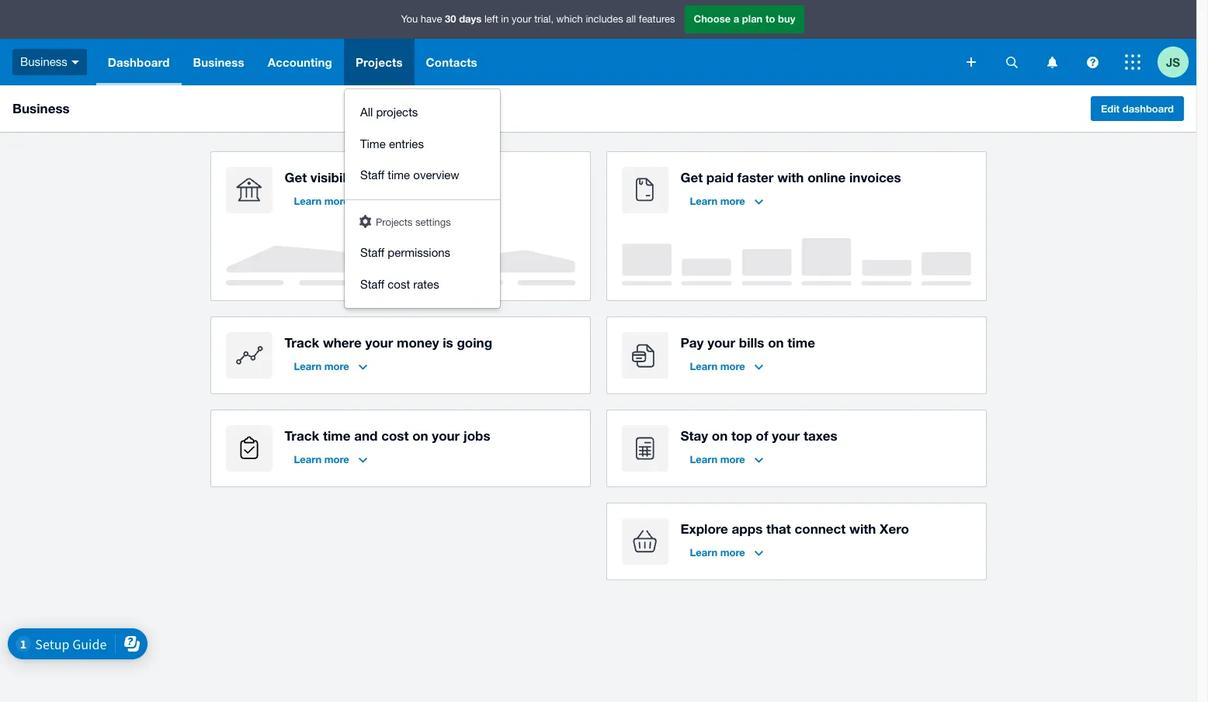 Task type: locate. For each thing, give the bounding box(es) containing it.
edit dashboard button
[[1091, 96, 1184, 121]]

learn more button down top
[[681, 447, 772, 472]]

more for paid
[[720, 195, 745, 207]]

your inside you have 30 days left in your trial, which includes all features
[[512, 13, 532, 25]]

learn down explore
[[690, 547, 718, 559]]

track
[[285, 335, 319, 351], [285, 428, 319, 444]]

get for get paid faster with online invoices
[[681, 169, 703, 186]]

more
[[324, 195, 349, 207], [720, 195, 745, 207], [324, 360, 349, 373], [720, 360, 745, 373], [324, 453, 349, 466], [720, 453, 745, 466], [720, 547, 745, 559]]

with
[[777, 169, 804, 186], [849, 521, 876, 537]]

learn more down "visibility"
[[294, 195, 349, 207]]

staff
[[360, 168, 384, 182], [360, 246, 384, 259], [360, 278, 384, 291]]

business button
[[0, 39, 96, 85], [181, 39, 256, 85]]

0 vertical spatial with
[[777, 169, 804, 186]]

learn more button for paid
[[681, 189, 772, 214]]

staff down header image
[[360, 246, 384, 259]]

get left paid
[[681, 169, 703, 186]]

dashboard
[[1123, 102, 1174, 115]]

settings
[[415, 216, 451, 228]]

3 staff from the top
[[360, 278, 384, 291]]

stay
[[681, 428, 708, 444]]

features
[[639, 13, 675, 25]]

invoices icon image
[[622, 167, 668, 214]]

0 horizontal spatial time
[[323, 428, 351, 444]]

on
[[768, 335, 784, 351], [412, 428, 428, 444], [712, 428, 728, 444]]

projects button
[[344, 39, 414, 85]]

svg image
[[1125, 54, 1141, 70], [1006, 56, 1018, 68], [1047, 56, 1057, 68], [1087, 56, 1098, 68], [71, 60, 79, 64]]

time left and
[[323, 428, 351, 444]]

1 staff from the top
[[360, 168, 384, 182]]

more for your
[[720, 360, 745, 373]]

a
[[734, 13, 739, 25]]

overview
[[413, 168, 459, 182]]

top
[[731, 428, 752, 444]]

choose a plan to buy
[[694, 13, 795, 25]]

learn more button down paid
[[681, 189, 772, 214]]

more down top
[[720, 453, 745, 466]]

learn for where
[[294, 360, 322, 373]]

more for time
[[324, 453, 349, 466]]

track for track time and cost on your jobs
[[285, 428, 319, 444]]

cost right and
[[381, 428, 409, 444]]

your right over
[[396, 169, 424, 186]]

learn down "visibility"
[[294, 195, 322, 207]]

0 horizontal spatial with
[[777, 169, 804, 186]]

dashboard
[[108, 55, 170, 69]]

learn for visibility
[[294, 195, 322, 207]]

learn right projects icon
[[294, 453, 322, 466]]

learn more button down the apps on the bottom of page
[[681, 540, 772, 565]]

learn more button
[[285, 189, 376, 214], [681, 189, 772, 214], [285, 354, 376, 379], [681, 354, 772, 379], [285, 447, 376, 472], [681, 447, 772, 472], [681, 540, 772, 565]]

time down time entries
[[388, 168, 410, 182]]

learn more down pay
[[690, 360, 745, 373]]

learn for time
[[294, 453, 322, 466]]

1 horizontal spatial time
[[388, 168, 410, 182]]

1 horizontal spatial with
[[849, 521, 876, 537]]

1 track from the top
[[285, 335, 319, 351]]

explore
[[681, 521, 728, 537]]

learn more
[[294, 195, 349, 207], [690, 195, 745, 207], [294, 360, 349, 373], [690, 360, 745, 373], [294, 453, 349, 466], [690, 453, 745, 466], [690, 547, 745, 559]]

time right the bills
[[788, 335, 815, 351]]

you
[[401, 13, 418, 25]]

1 vertical spatial with
[[849, 521, 876, 537]]

jobs
[[463, 428, 490, 444]]

on left top
[[712, 428, 728, 444]]

learn more down track time and cost on your jobs
[[294, 453, 349, 466]]

cost left rates
[[388, 278, 410, 291]]

list box containing all projects
[[345, 89, 500, 308]]

staff cost rates link
[[345, 269, 500, 300]]

pay
[[681, 335, 704, 351]]

more down pay your bills on time
[[720, 360, 745, 373]]

2 horizontal spatial time
[[788, 335, 815, 351]]

cost
[[388, 278, 410, 291], [381, 428, 409, 444]]

0 vertical spatial track
[[285, 335, 319, 351]]

learn more button down "visibility"
[[285, 189, 376, 214]]

track left where
[[285, 335, 319, 351]]

have
[[421, 13, 442, 25]]

of
[[756, 428, 768, 444]]

learn more button for visibility
[[285, 189, 376, 214]]

0 horizontal spatial on
[[412, 428, 428, 444]]

0 vertical spatial cost
[[388, 278, 410, 291]]

staff down time
[[360, 168, 384, 182]]

projects for projects settings
[[376, 216, 413, 228]]

group
[[345, 89, 500, 308]]

1 get from the left
[[285, 169, 307, 186]]

cost inside group
[[388, 278, 410, 291]]

contacts button
[[414, 39, 489, 85]]

time for staff time overview
[[388, 168, 410, 182]]

visibility
[[310, 169, 361, 186]]

0 vertical spatial time
[[388, 168, 410, 182]]

more down track time and cost on your jobs
[[324, 453, 349, 466]]

2 vertical spatial time
[[323, 428, 351, 444]]

more down paid
[[720, 195, 745, 207]]

your right in
[[512, 13, 532, 25]]

pay your bills on time
[[681, 335, 815, 351]]

apps
[[732, 521, 763, 537]]

learn more for visibility
[[294, 195, 349, 207]]

learn
[[294, 195, 322, 207], [690, 195, 718, 207], [294, 360, 322, 373], [690, 360, 718, 373], [294, 453, 322, 466], [690, 453, 718, 466], [690, 547, 718, 559]]

with left xero
[[849, 521, 876, 537]]

learn down pay
[[690, 360, 718, 373]]

to
[[766, 13, 775, 25]]

learn more button down where
[[285, 354, 376, 379]]

banking icon image
[[226, 167, 272, 214]]

2 track from the top
[[285, 428, 319, 444]]

time inside the staff time overview link
[[388, 168, 410, 182]]

track right projects icon
[[285, 428, 319, 444]]

explore apps that connect with xero
[[681, 521, 909, 537]]

0 horizontal spatial business button
[[0, 39, 96, 85]]

more down the apps on the bottom of page
[[720, 547, 745, 559]]

get left "visibility"
[[285, 169, 307, 186]]

learn more down where
[[294, 360, 349, 373]]

projects up the all projects
[[356, 55, 403, 69]]

your right where
[[365, 335, 393, 351]]

staff time overview link
[[345, 160, 500, 191]]

2 business button from the left
[[181, 39, 256, 85]]

1 horizontal spatial get
[[681, 169, 703, 186]]

learn more down paid
[[690, 195, 745, 207]]

staff down staff permissions
[[360, 278, 384, 291]]

taxes
[[804, 428, 838, 444]]

learn more down stay
[[690, 453, 745, 466]]

over
[[365, 169, 392, 186]]

your
[[512, 13, 532, 25], [396, 169, 424, 186], [365, 335, 393, 351], [707, 335, 735, 351], [432, 428, 460, 444], [772, 428, 800, 444]]

you have 30 days left in your trial, which includes all features
[[401, 13, 675, 25]]

projects for projects
[[356, 55, 403, 69]]

learn for paid
[[690, 195, 718, 207]]

flow
[[461, 169, 488, 186]]

more for on
[[720, 453, 745, 466]]

projects
[[356, 55, 403, 69], [376, 216, 413, 228]]

on right and
[[412, 428, 428, 444]]

learn more down explore
[[690, 547, 745, 559]]

staff cost rates
[[360, 278, 439, 291]]

learn more button for your
[[681, 354, 772, 379]]

more down "visibility"
[[324, 195, 349, 207]]

staff for staff time overview
[[360, 168, 384, 182]]

2 staff from the top
[[360, 246, 384, 259]]

learn more for your
[[690, 360, 745, 373]]

bills icon image
[[622, 332, 668, 379]]

is
[[443, 335, 453, 351]]

paid
[[706, 169, 734, 186]]

navigation
[[96, 39, 956, 308]]

business inside 'navigation'
[[193, 55, 244, 69]]

learn more button down and
[[285, 447, 376, 472]]

1 horizontal spatial business button
[[181, 39, 256, 85]]

banking preview line graph image
[[226, 238, 575, 286]]

where
[[323, 335, 362, 351]]

with right the faster
[[777, 169, 804, 186]]

time
[[388, 168, 410, 182], [788, 335, 815, 351], [323, 428, 351, 444]]

connect
[[795, 521, 846, 537]]

learn right track money icon
[[294, 360, 322, 373]]

on right the bills
[[768, 335, 784, 351]]

learn down paid
[[690, 195, 718, 207]]

projects icon image
[[226, 426, 272, 472]]

list box inside 'navigation'
[[345, 89, 500, 308]]

learn more button for apps
[[681, 540, 772, 565]]

0 vertical spatial projects
[[356, 55, 403, 69]]

choose
[[694, 13, 731, 25]]

2 vertical spatial staff
[[360, 278, 384, 291]]

learn for apps
[[690, 547, 718, 559]]

track money icon image
[[226, 332, 272, 379]]

xero
[[880, 521, 909, 537]]

learn more button for on
[[681, 447, 772, 472]]

and
[[354, 428, 378, 444]]

business
[[20, 55, 67, 68], [193, 55, 244, 69], [12, 100, 70, 116]]

get
[[285, 169, 307, 186], [681, 169, 703, 186]]

staff permissions link
[[345, 238, 500, 269]]

projects inside group
[[376, 216, 413, 228]]

learn more for apps
[[690, 547, 745, 559]]

learn down stay
[[690, 453, 718, 466]]

0 horizontal spatial get
[[285, 169, 307, 186]]

1 vertical spatial staff
[[360, 246, 384, 259]]

banner
[[0, 0, 1197, 308]]

1 vertical spatial projects
[[376, 216, 413, 228]]

learn more for time
[[294, 453, 349, 466]]

2 get from the left
[[681, 169, 703, 186]]

projects right header image
[[376, 216, 413, 228]]

1 business button from the left
[[0, 39, 96, 85]]

1 vertical spatial track
[[285, 428, 319, 444]]

0 vertical spatial staff
[[360, 168, 384, 182]]

trial,
[[534, 13, 554, 25]]

projects inside popup button
[[356, 55, 403, 69]]

all projects
[[360, 106, 418, 119]]

learn more button down pay your bills on time
[[681, 354, 772, 379]]

track time and cost on your jobs
[[285, 428, 490, 444]]

list box
[[345, 89, 500, 308]]

group containing all projects
[[345, 89, 500, 308]]

more down where
[[324, 360, 349, 373]]



Task type: vqa. For each thing, say whether or not it's contained in the screenshot.
Tax on Purchases button at the bottom of the page
no



Task type: describe. For each thing, give the bounding box(es) containing it.
staff permissions
[[360, 246, 450, 259]]

learn for your
[[690, 360, 718, 373]]

invoices
[[849, 169, 901, 186]]

going
[[457, 335, 492, 351]]

1 horizontal spatial on
[[712, 428, 728, 444]]

more for apps
[[720, 547, 745, 559]]

online
[[808, 169, 846, 186]]

track for track where your money is going
[[285, 335, 319, 351]]

stay on top of your taxes
[[681, 428, 838, 444]]

rates
[[413, 278, 439, 291]]

1 vertical spatial cost
[[381, 428, 409, 444]]

2 horizontal spatial on
[[768, 335, 784, 351]]

all
[[360, 106, 373, 119]]

more for visibility
[[324, 195, 349, 207]]

projects settings
[[376, 216, 451, 228]]

header image
[[359, 215, 371, 228]]

that
[[766, 521, 791, 537]]

which
[[556, 13, 583, 25]]

left
[[484, 13, 498, 25]]

entries
[[389, 137, 424, 150]]

in
[[501, 13, 509, 25]]

add-ons icon image
[[622, 519, 668, 565]]

more for where
[[324, 360, 349, 373]]

all projects link
[[345, 97, 500, 129]]

get visibility over your cash flow
[[285, 169, 488, 186]]

taxes icon image
[[622, 426, 668, 472]]

edit dashboard
[[1101, 102, 1174, 115]]

time entries link
[[345, 129, 500, 160]]

js button
[[1158, 39, 1197, 85]]

learn for on
[[690, 453, 718, 466]]

time
[[360, 137, 386, 150]]

navigation containing dashboard
[[96, 39, 956, 308]]

30
[[445, 13, 456, 25]]

learn more button for where
[[285, 354, 376, 379]]

time for track time and cost on your jobs
[[323, 428, 351, 444]]

staff time overview
[[360, 168, 459, 182]]

your right pay
[[707, 335, 735, 351]]

faster
[[737, 169, 774, 186]]

your right of
[[772, 428, 800, 444]]

js
[[1166, 55, 1180, 69]]

money
[[397, 335, 439, 351]]

your left jobs
[[432, 428, 460, 444]]

accounting button
[[256, 39, 344, 85]]

invoices preview bar graph image
[[622, 238, 971, 286]]

learn more for where
[[294, 360, 349, 373]]

1 vertical spatial time
[[788, 335, 815, 351]]

includes
[[586, 13, 623, 25]]

learn more button for time
[[285, 447, 376, 472]]

permissions
[[388, 246, 450, 259]]

get paid faster with online invoices
[[681, 169, 901, 186]]

time entries
[[360, 137, 424, 150]]

track where your money is going
[[285, 335, 492, 351]]

contacts
[[426, 55, 477, 69]]

learn more for paid
[[690, 195, 745, 207]]

banner containing js
[[0, 0, 1197, 308]]

learn more for on
[[690, 453, 745, 466]]

dashboard link
[[96, 39, 181, 85]]

staff for staff cost rates
[[360, 278, 384, 291]]

edit
[[1101, 102, 1120, 115]]

staff for staff permissions
[[360, 246, 384, 259]]

projects
[[376, 106, 418, 119]]

days
[[459, 13, 482, 25]]

cash
[[428, 169, 458, 186]]

get for get visibility over your cash flow
[[285, 169, 307, 186]]

bills
[[739, 335, 764, 351]]

accounting
[[268, 55, 332, 69]]

svg image
[[967, 57, 976, 67]]

buy
[[778, 13, 795, 25]]

plan
[[742, 13, 763, 25]]

all
[[626, 13, 636, 25]]



